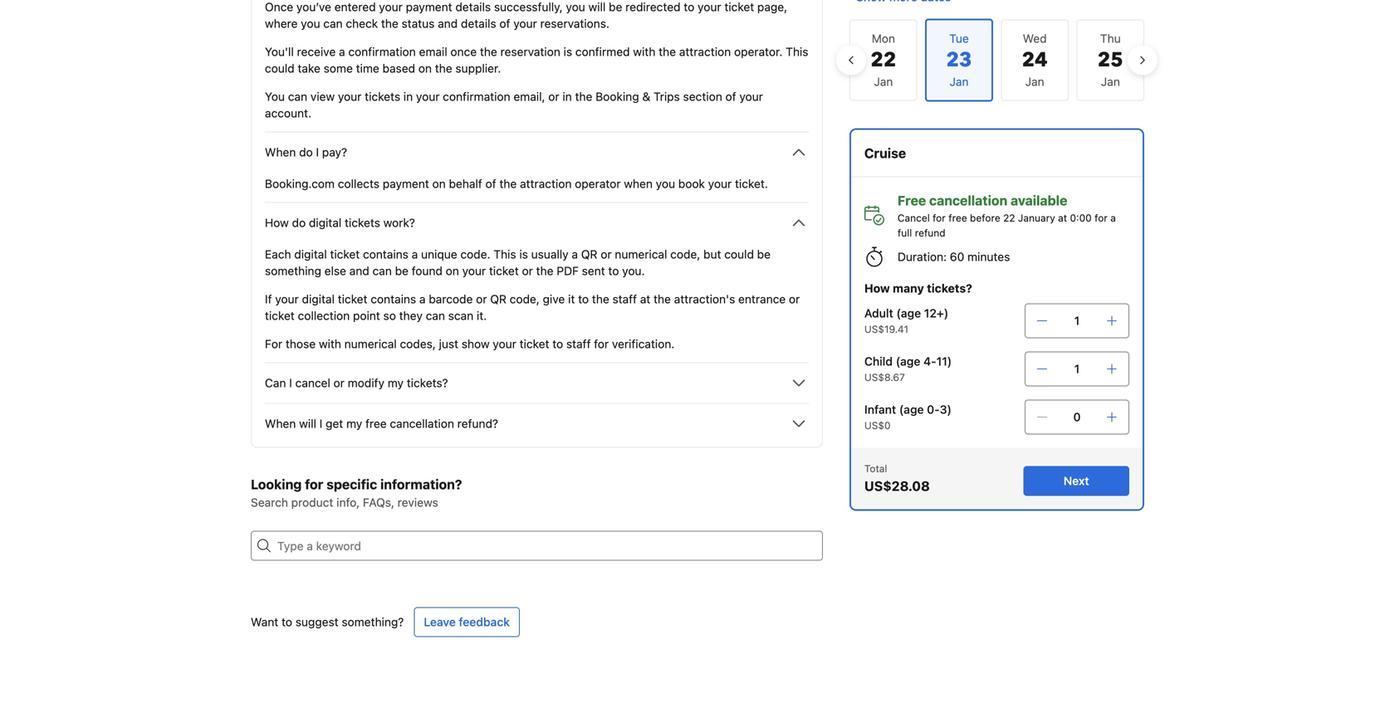 Task type: describe. For each thing, give the bounding box(es) containing it.
a inside if your digital ticket contains a barcode or qr code, give it to the staff at the attraction's entrance or ticket collection point so they can scan it.
[[420, 292, 426, 306]]

your up status
[[379, 0, 403, 14]]

child
[[865, 355, 893, 369]]

entrance
[[739, 292, 786, 306]]

the inside once you've entered your payment details successfully, you will be redirected to your ticket page, where you can check the status and details of your reservations.
[[381, 17, 399, 30]]

but
[[704, 248, 722, 261]]

or down usually
[[522, 264, 533, 278]]

search
[[251, 496, 288, 510]]

a up found
[[412, 248, 418, 261]]

something
[[265, 264, 322, 278]]

the left attraction's
[[654, 292, 671, 306]]

leave
[[424, 616, 456, 629]]

attraction inside you'll receive a confirmation email once the reservation is confirmed with the attraction operator. this could take some time based on the supplier.
[[680, 45, 731, 59]]

those
[[286, 337, 316, 351]]

this inside you'll receive a confirmation email once the reservation is confirmed with the attraction operator. this could take some time based on the supplier.
[[786, 45, 809, 59]]

status
[[402, 17, 435, 30]]

page,
[[758, 0, 788, 14]]

thu
[[1101, 32, 1122, 45]]

1 vertical spatial details
[[461, 17, 497, 30]]

show
[[462, 337, 490, 351]]

found
[[412, 264, 443, 278]]

staff inside if your digital ticket contains a barcode or qr code, give it to the staff at the attraction's entrance or ticket collection point so they can scan it.
[[613, 292, 637, 306]]

or up it.
[[476, 292, 487, 306]]

i for will
[[320, 417, 323, 431]]

can
[[265, 376, 286, 390]]

1 for child (age 4-11)
[[1075, 362, 1080, 376]]

each
[[265, 248, 291, 261]]

your inside if your digital ticket contains a barcode or qr code, give it to the staff at the attraction's entrance or ticket collection point so they can scan it.
[[275, 292, 299, 306]]

your right book at the top of page
[[709, 177, 732, 191]]

the inside each digital ticket contains a unique code. this is usually a qr or numerical code, but could be something else and can be found on your ticket or the pdf sent to you.
[[536, 264, 554, 278]]

your down successfully,
[[514, 17, 537, 30]]

a up pdf
[[572, 248, 578, 261]]

cancel
[[296, 376, 331, 390]]

payment inside once you've entered your payment details successfully, you will be redirected to your ticket page, where you can check the status and details of your reservations.
[[406, 0, 453, 14]]

codes,
[[400, 337, 436, 351]]

be inside once you've entered your payment details successfully, you will be redirected to your ticket page, where you can check the status and details of your reservations.
[[609, 0, 623, 14]]

or right "entrance"
[[789, 292, 800, 306]]

free for cancellation
[[949, 212, 968, 224]]

mon 22 jan
[[871, 32, 897, 88]]

when for when will i get my free cancellation refund?
[[265, 417, 296, 431]]

how do digital tickets work? button
[[265, 213, 809, 233]]

or inside the you can view your tickets in your confirmation email, or in the booking & trips section of your account.
[[549, 90, 560, 103]]

confirmed
[[576, 45, 630, 59]]

you can view your tickets in your confirmation email, or in the booking & trips section of your account.
[[265, 90, 764, 120]]

qr inside if your digital ticket contains a barcode or qr code, give it to the staff at the attraction's entrance or ticket collection point so they can scan it.
[[490, 292, 507, 306]]

with inside how do digital tickets work? 'element'
[[319, 337, 341, 351]]

region containing 22
[[837, 12, 1158, 108]]

0 horizontal spatial my
[[347, 417, 363, 431]]

something?
[[342, 616, 404, 629]]

adult (age 12+) us$19.41
[[865, 307, 949, 335]]

once
[[451, 45, 477, 59]]

looking
[[251, 477, 302, 493]]

it.
[[477, 309, 487, 323]]

24
[[1023, 47, 1048, 74]]

when do i pay? button
[[265, 143, 809, 162]]

for up refund
[[933, 212, 946, 224]]

they
[[399, 309, 423, 323]]

digital for do
[[309, 216, 342, 230]]

your inside each digital ticket contains a unique code. this is usually a qr or numerical code, but could be something else and can be found on your ticket or the pdf sent to you.
[[463, 264, 486, 278]]

entered
[[335, 0, 376, 14]]

give
[[543, 292, 565, 306]]

you
[[265, 90, 285, 103]]

1 vertical spatial numerical
[[345, 337, 397, 351]]

collection
[[298, 309, 350, 323]]

25
[[1098, 47, 1124, 74]]

barcode
[[429, 292, 473, 306]]

for those with numerical codes, just show your ticket to staff for verification.
[[265, 337, 675, 351]]

0:00
[[1071, 212, 1092, 224]]

12+)
[[925, 307, 949, 320]]

could inside each digital ticket contains a unique code. this is usually a qr or numerical code, but could be something else and can be found on your ticket or the pdf sent to you.
[[725, 248, 754, 261]]

just
[[439, 337, 459, 351]]

email
[[419, 45, 448, 59]]

tickets inside dropdown button
[[345, 216, 381, 230]]

verification.
[[612, 337, 675, 351]]

your right show
[[493, 337, 517, 351]]

unique
[[421, 248, 458, 261]]

suggest
[[296, 616, 339, 629]]

child (age 4-11) us$8.67
[[865, 355, 953, 383]]

based
[[383, 61, 416, 75]]

1 vertical spatial staff
[[567, 337, 591, 351]]

(age for child
[[896, 355, 921, 369]]

how many tickets?
[[865, 282, 973, 295]]

for inside how do digital tickets work? 'element'
[[594, 337, 609, 351]]

i for do
[[316, 145, 319, 159]]

tickets inside the you can view your tickets in your confirmation email, or in the booking & trips section of your account.
[[365, 90, 401, 103]]

the up the supplier.
[[480, 45, 498, 59]]

ticket down if
[[265, 309, 295, 323]]

2 horizontal spatial be
[[758, 248, 771, 261]]

the down sent
[[592, 292, 610, 306]]

will inside once you've entered your payment details successfully, you will be redirected to your ticket page, where you can check the status and details of your reservations.
[[589, 0, 606, 14]]

for
[[265, 337, 283, 351]]

a inside you'll receive a confirmation email once the reservation is confirmed with the attraction operator. this could take some time based on the supplier.
[[339, 45, 345, 59]]

2 in from the left
[[563, 90, 572, 103]]

can i cancel or modify my tickets? button
[[265, 374, 809, 393]]

time
[[356, 61, 380, 75]]

can i cancel or modify my tickets?
[[265, 376, 448, 390]]

&
[[643, 90, 651, 103]]

duration: 60 minutes
[[898, 250, 1011, 264]]

of inside the you can view your tickets in your confirmation email, or in the booking & trips section of your account.
[[726, 90, 737, 103]]

if your digital ticket contains a barcode or qr code, give it to the staff at the attraction's entrance or ticket collection point so they can scan it.
[[265, 292, 800, 323]]

is for this
[[520, 248, 528, 261]]

0 vertical spatial my
[[388, 376, 404, 390]]

the up trips
[[659, 45, 676, 59]]

refund
[[915, 227, 946, 239]]

0 horizontal spatial attraction
[[520, 177, 572, 191]]

11)
[[937, 355, 953, 369]]

how do digital tickets work?
[[265, 216, 415, 230]]

if
[[265, 292, 272, 306]]

booking
[[596, 90, 640, 103]]

can inside the you can view your tickets in your confirmation email, or in the booking & trips section of your account.
[[288, 90, 308, 103]]

at inside free cancellation available cancel for free before 22 january at 0:00 for a full refund
[[1059, 212, 1068, 224]]

ticket inside once you've entered your payment details successfully, you will be redirected to your ticket page, where you can check the status and details of your reservations.
[[725, 0, 755, 14]]

Type a keyword field
[[271, 531, 823, 561]]

once
[[265, 0, 293, 14]]

many
[[893, 282, 925, 295]]

booking.com collects payment on behalf of the attraction operator when you book your ticket.
[[265, 177, 769, 191]]

minutes
[[968, 250, 1011, 264]]

pay?
[[322, 145, 347, 159]]

operator.
[[735, 45, 783, 59]]

reservation
[[501, 45, 561, 59]]

jan for 24
[[1026, 75, 1045, 88]]

to right the 'want'
[[282, 616, 292, 629]]

code.
[[461, 248, 491, 261]]

3)
[[940, 403, 952, 417]]

ticket up point on the left top of page
[[338, 292, 368, 306]]

ticket up else
[[330, 248, 360, 261]]

1 vertical spatial on
[[433, 177, 446, 191]]

us$19.41
[[865, 324, 909, 335]]

1 for adult (age 12+)
[[1075, 314, 1080, 328]]

will inside dropdown button
[[299, 417, 317, 431]]

successfully,
[[494, 0, 563, 14]]

1 horizontal spatial you
[[566, 0, 586, 14]]

us$0
[[865, 420, 891, 432]]

jan for 25
[[1102, 75, 1121, 88]]

reviews
[[398, 496, 438, 510]]

0 horizontal spatial be
[[395, 264, 409, 278]]

faqs,
[[363, 496, 395, 510]]

supplier.
[[456, 61, 501, 75]]

wed 24 jan
[[1023, 32, 1048, 88]]

mon
[[872, 32, 896, 45]]

to inside each digital ticket contains a unique code. this is usually a qr or numerical code, but could be something else and can be found on your ticket or the pdf sent to you.
[[609, 264, 619, 278]]

feedback
[[459, 616, 510, 629]]



Task type: vqa. For each thing, say whether or not it's contained in the screenshot.


Task type: locate. For each thing, give the bounding box(es) containing it.
once you've entered your payment details successfully, you will be redirected to your ticket page, where you can check the status and details of your reservations.
[[265, 0, 788, 30]]

january
[[1019, 212, 1056, 224]]

to inside once you've entered your payment details successfully, you will be redirected to your ticket page, where you can check the status and details of your reservations.
[[684, 0, 695, 14]]

i inside when do i pay? dropdown button
[[316, 145, 319, 159]]

0 horizontal spatial you
[[301, 17, 320, 30]]

be
[[609, 0, 623, 14], [758, 248, 771, 261], [395, 264, 409, 278]]

2 when from the top
[[265, 417, 296, 431]]

0 vertical spatial digital
[[309, 216, 342, 230]]

the
[[381, 17, 399, 30], [480, 45, 498, 59], [659, 45, 676, 59], [435, 61, 453, 75], [575, 90, 593, 103], [500, 177, 517, 191], [536, 264, 554, 278], [592, 292, 610, 306], [654, 292, 671, 306]]

and right status
[[438, 17, 458, 30]]

0 vertical spatial cancellation
[[930, 193, 1008, 209]]

(age for adult
[[897, 307, 922, 320]]

account.
[[265, 106, 312, 120]]

ticket.
[[735, 177, 769, 191]]

infant
[[865, 403, 897, 417]]

1 vertical spatial tickets
[[345, 216, 381, 230]]

ticket down if your digital ticket contains a barcode or qr code, give it to the staff at the attraction's entrance or ticket collection point so they can scan it.
[[520, 337, 550, 351]]

code, left give
[[510, 292, 540, 306]]

3 jan from the left
[[1102, 75, 1121, 88]]

booking.com
[[265, 177, 335, 191]]

ticket down code. on the left top of page
[[489, 264, 519, 278]]

and
[[438, 17, 458, 30], [350, 264, 370, 278]]

contains inside if your digital ticket contains a barcode or qr code, give it to the staff at the attraction's entrance or ticket collection point so they can scan it.
[[371, 292, 416, 306]]

0 vertical spatial details
[[456, 0, 491, 14]]

attraction up section
[[680, 45, 731, 59]]

region
[[837, 12, 1158, 108]]

specific
[[327, 477, 377, 493]]

1 horizontal spatial tickets?
[[928, 282, 973, 295]]

the down email
[[435, 61, 453, 75]]

cancel
[[898, 212, 930, 224]]

could
[[265, 61, 295, 75], [725, 248, 754, 261]]

view
[[311, 90, 335, 103]]

looking for specific information? search product info, faqs, reviews
[[251, 477, 462, 510]]

0 vertical spatial attraction
[[680, 45, 731, 59]]

is for reservation
[[564, 45, 573, 59]]

free cancellation available cancel for free before 22 january at 0:00 for a full refund
[[898, 193, 1117, 239]]

ticket
[[725, 0, 755, 14], [330, 248, 360, 261], [489, 264, 519, 278], [338, 292, 368, 306], [265, 309, 295, 323], [520, 337, 550, 351]]

jan inside mon 22 jan
[[874, 75, 894, 88]]

1 horizontal spatial 22
[[1004, 212, 1016, 224]]

1 horizontal spatial is
[[564, 45, 573, 59]]

numerical
[[615, 248, 668, 261], [345, 337, 397, 351]]

when inside dropdown button
[[265, 417, 296, 431]]

of down successfully,
[[500, 17, 511, 30]]

to inside if your digital ticket contains a barcode or qr code, give it to the staff at the attraction's entrance or ticket collection point so they can scan it.
[[578, 292, 589, 306]]

take
[[298, 61, 321, 75]]

or inside dropdown button
[[334, 376, 345, 390]]

how
[[265, 216, 289, 230], [865, 282, 890, 295]]

leave feedback
[[424, 616, 510, 629]]

0 horizontal spatial jan
[[874, 75, 894, 88]]

tickets? inside dropdown button
[[407, 376, 448, 390]]

2 vertical spatial i
[[320, 417, 323, 431]]

code, inside each digital ticket contains a unique code. this is usually a qr or numerical code, but could be something else and can be found on your ticket or the pdf sent to you.
[[671, 248, 701, 261]]

1 vertical spatial i
[[289, 376, 292, 390]]

qr down each digital ticket contains a unique code. this is usually a qr or numerical code, but could be something else and can be found on your ticket or the pdf sent to you.
[[490, 292, 507, 306]]

1 vertical spatial at
[[640, 292, 651, 306]]

(age left 4-
[[896, 355, 921, 369]]

contains down work?
[[363, 248, 409, 261]]

0 vertical spatial will
[[589, 0, 606, 14]]

tickets left work?
[[345, 216, 381, 230]]

1 vertical spatial with
[[319, 337, 341, 351]]

1 vertical spatial when
[[265, 417, 296, 431]]

so
[[384, 309, 396, 323]]

the right check
[[381, 17, 399, 30]]

0 horizontal spatial code,
[[510, 292, 540, 306]]

22 down mon
[[871, 47, 897, 74]]

0 vertical spatial qr
[[582, 248, 598, 261]]

can inside if your digital ticket contains a barcode or qr code, give it to the staff at the attraction's entrance or ticket collection point so they can scan it.
[[426, 309, 445, 323]]

confirmation up time
[[348, 45, 416, 59]]

1 horizontal spatial how
[[865, 282, 890, 295]]

your down email
[[416, 90, 440, 103]]

at down 'you.'
[[640, 292, 651, 306]]

free left before
[[949, 212, 968, 224]]

0 horizontal spatial cancellation
[[390, 417, 454, 431]]

0 vertical spatial contains
[[363, 248, 409, 261]]

0 vertical spatial be
[[609, 0, 623, 14]]

do for how
[[292, 216, 306, 230]]

confirmation inside the you can view your tickets in your confirmation email, or in the booking & trips section of your account.
[[443, 90, 511, 103]]

0 horizontal spatial and
[[350, 264, 370, 278]]

tickets?
[[928, 282, 973, 295], [407, 376, 448, 390]]

a right 0:00
[[1111, 212, 1117, 224]]

qr
[[582, 248, 598, 261], [490, 292, 507, 306]]

0 vertical spatial (age
[[897, 307, 922, 320]]

is down reservations.
[[564, 45, 573, 59]]

0 horizontal spatial at
[[640, 292, 651, 306]]

for left verification.
[[594, 337, 609, 351]]

refund?
[[458, 417, 499, 431]]

4-
[[924, 355, 937, 369]]

0 horizontal spatial qr
[[490, 292, 507, 306]]

pdf
[[557, 264, 579, 278]]

numerical down point on the left top of page
[[345, 337, 397, 351]]

payment up status
[[406, 0, 453, 14]]

you down you've
[[301, 17, 320, 30]]

1 horizontal spatial with
[[633, 45, 656, 59]]

on inside each digital ticket contains a unique code. this is usually a qr or numerical code, but could be something else and can be found on your ticket or the pdf sent to you.
[[446, 264, 459, 278]]

0 vertical spatial payment
[[406, 0, 453, 14]]

can up the account.
[[288, 90, 308, 103]]

do inside when do i pay? dropdown button
[[299, 145, 313, 159]]

1 vertical spatial and
[[350, 264, 370, 278]]

0 horizontal spatial will
[[299, 417, 317, 431]]

0 vertical spatial and
[[438, 17, 458, 30]]

cancellation left refund?
[[390, 417, 454, 431]]

jan down 24
[[1026, 75, 1045, 88]]

my right get
[[347, 417, 363, 431]]

for up product
[[305, 477, 324, 493]]

and inside once you've entered your payment details successfully, you will be redirected to your ticket page, where you can check the status and details of your reservations.
[[438, 17, 458, 30]]

can inside each digital ticket contains a unique code. this is usually a qr or numerical code, but could be something else and can be found on your ticket or the pdf sent to you.
[[373, 264, 392, 278]]

1 horizontal spatial my
[[388, 376, 404, 390]]

0 horizontal spatial how
[[265, 216, 289, 230]]

i left get
[[320, 417, 323, 431]]

1 1 from the top
[[1075, 314, 1080, 328]]

contains up so
[[371, 292, 416, 306]]

ticket left page,
[[725, 0, 755, 14]]

how do digital tickets work? element
[[265, 233, 809, 353]]

in down the based
[[404, 90, 413, 103]]

the left booking
[[575, 90, 593, 103]]

(age for infant
[[900, 403, 924, 417]]

1 vertical spatial qr
[[490, 292, 507, 306]]

qr inside each digital ticket contains a unique code. this is usually a qr or numerical code, but could be something else and can be found on your ticket or the pdf sent to you.
[[582, 248, 598, 261]]

when will i get my free cancellation refund? button
[[265, 414, 809, 434]]

1 horizontal spatial staff
[[613, 292, 637, 306]]

1 when from the top
[[265, 145, 296, 159]]

2 1 from the top
[[1075, 362, 1080, 376]]

1 vertical spatial payment
[[383, 177, 429, 191]]

when
[[624, 177, 653, 191]]

you left book at the top of page
[[656, 177, 676, 191]]

for
[[933, 212, 946, 224], [1095, 212, 1108, 224], [594, 337, 609, 351], [305, 477, 324, 493]]

us$8.67
[[865, 372, 906, 383]]

digital inside if your digital ticket contains a barcode or qr code, give it to the staff at the attraction's entrance or ticket collection point so they can scan it.
[[302, 292, 335, 306]]

1 horizontal spatial attraction
[[680, 45, 731, 59]]

free inside free cancellation available cancel for free before 22 january at 0:00 for a full refund
[[949, 212, 968, 224]]

1 vertical spatial how
[[865, 282, 890, 295]]

your right redirected
[[698, 0, 722, 14]]

0 vertical spatial code,
[[671, 248, 701, 261]]

of inside once you've entered your payment details successfully, you will be redirected to your ticket page, where you can check the status and details of your reservations.
[[500, 17, 511, 30]]

1 in from the left
[[404, 90, 413, 103]]

can down barcode
[[426, 309, 445, 323]]

0 horizontal spatial this
[[494, 248, 517, 261]]

could inside you'll receive a confirmation email once the reservation is confirmed with the attraction operator. this could take some time based on the supplier.
[[265, 61, 295, 75]]

1 horizontal spatial could
[[725, 248, 754, 261]]

0 horizontal spatial is
[[520, 248, 528, 261]]

how up each
[[265, 216, 289, 230]]

next button
[[1024, 467, 1130, 496]]

and right else
[[350, 264, 370, 278]]

your
[[379, 0, 403, 14], [698, 0, 722, 14], [514, 17, 537, 30], [338, 90, 362, 103], [416, 90, 440, 103], [740, 90, 764, 103], [709, 177, 732, 191], [463, 264, 486, 278], [275, 292, 299, 306], [493, 337, 517, 351]]

1 jan from the left
[[874, 75, 894, 88]]

1 horizontal spatial this
[[786, 45, 809, 59]]

0
[[1074, 410, 1081, 424]]

(age inside "adult (age 12+) us$19.41"
[[897, 307, 922, 320]]

confirmation down the supplier.
[[443, 90, 511, 103]]

attraction's
[[675, 292, 736, 306]]

jan inside thu 25 jan
[[1102, 75, 1121, 88]]

(age left 0-
[[900, 403, 924, 417]]

modify
[[348, 376, 385, 390]]

60
[[951, 250, 965, 264]]

contains inside each digital ticket contains a unique code. this is usually a qr or numerical code, but could be something else and can be found on your ticket or the pdf sent to you.
[[363, 248, 409, 261]]

1 vertical spatial attraction
[[520, 177, 572, 191]]

duration:
[[898, 250, 947, 264]]

your down code. on the left top of page
[[463, 264, 486, 278]]

digital inside each digital ticket contains a unique code. this is usually a qr or numerical code, but could be something else and can be found on your ticket or the pdf sent to you.
[[294, 248, 327, 261]]

is left usually
[[520, 248, 528, 261]]

to left 'you.'
[[609, 264, 619, 278]]

0 vertical spatial confirmation
[[348, 45, 416, 59]]

do down booking.com
[[292, 216, 306, 230]]

2 horizontal spatial you
[[656, 177, 676, 191]]

jan inside the wed 24 jan
[[1026, 75, 1045, 88]]

you'll
[[265, 45, 294, 59]]

0 vertical spatial of
[[500, 17, 511, 30]]

i right can
[[289, 376, 292, 390]]

at inside if your digital ticket contains a barcode or qr code, give it to the staff at the attraction's entrance or ticket collection point so they can scan it.
[[640, 292, 651, 306]]

cancellation inside free cancellation available cancel for free before 22 january at 0:00 for a full refund
[[930, 193, 1008, 209]]

0 horizontal spatial with
[[319, 337, 341, 351]]

free
[[898, 193, 927, 209]]

for right 0:00
[[1095, 212, 1108, 224]]

i inside when will i get my free cancellation refund? dropdown button
[[320, 417, 323, 431]]

to right it
[[578, 292, 589, 306]]

or right the cancel
[[334, 376, 345, 390]]

digital down booking.com
[[309, 216, 342, 230]]

free for will
[[366, 417, 387, 431]]

1 vertical spatial free
[[366, 417, 387, 431]]

you've
[[297, 0, 332, 14]]

2 horizontal spatial jan
[[1102, 75, 1121, 88]]

and inside each digital ticket contains a unique code. this is usually a qr or numerical code, but could be something else and can be found on your ticket or the pdf sent to you.
[[350, 264, 370, 278]]

with down collection
[[319, 337, 341, 351]]

with inside you'll receive a confirmation email once the reservation is confirmed with the attraction operator. this could take some time based on the supplier.
[[633, 45, 656, 59]]

do inside how do digital tickets work? dropdown button
[[292, 216, 306, 230]]

a up "they"
[[420, 292, 426, 306]]

2 vertical spatial on
[[446, 264, 459, 278]]

(age
[[897, 307, 922, 320], [896, 355, 921, 369], [900, 403, 924, 417]]

2 vertical spatial you
[[656, 177, 676, 191]]

get
[[326, 417, 343, 431]]

be left redirected
[[609, 0, 623, 14]]

0 horizontal spatial 22
[[871, 47, 897, 74]]

0 vertical spatial numerical
[[615, 248, 668, 261]]

jan down 25
[[1102, 75, 1121, 88]]

1 horizontal spatial will
[[589, 0, 606, 14]]

infant (age 0-3) us$0
[[865, 403, 952, 432]]

how for how do digital tickets work?
[[265, 216, 289, 230]]

free inside when will i get my free cancellation refund? dropdown button
[[366, 417, 387, 431]]

could right but
[[725, 248, 754, 261]]

on down the unique
[[446, 264, 459, 278]]

full
[[898, 227, 913, 239]]

a up some
[[339, 45, 345, 59]]

1 vertical spatial digital
[[294, 248, 327, 261]]

numerical inside each digital ticket contains a unique code. this is usually a qr or numerical code, but could be something else and can be found on your ticket or the pdf sent to you.
[[615, 248, 668, 261]]

1 horizontal spatial cancellation
[[930, 193, 1008, 209]]

22 inside free cancellation available cancel for free before 22 january at 0:00 for a full refund
[[1004, 212, 1016, 224]]

work?
[[384, 216, 415, 230]]

code, inside if your digital ticket contains a barcode or qr code, give it to the staff at the attraction's entrance or ticket collection point so they can scan it.
[[510, 292, 540, 306]]

0 vertical spatial on
[[419, 61, 432, 75]]

adult
[[865, 307, 894, 320]]

qr up sent
[[582, 248, 598, 261]]

can down you've
[[324, 17, 343, 30]]

digital for your
[[302, 292, 335, 306]]

0 horizontal spatial confirmation
[[348, 45, 416, 59]]

when inside dropdown button
[[265, 145, 296, 159]]

1 vertical spatial this
[[494, 248, 517, 261]]

it
[[568, 292, 575, 306]]

1
[[1075, 314, 1080, 328], [1075, 362, 1080, 376]]

your down operator.
[[740, 90, 764, 103]]

the right behalf
[[500, 177, 517, 191]]

how inside dropdown button
[[265, 216, 289, 230]]

your right view
[[338, 90, 362, 103]]

1 vertical spatial could
[[725, 248, 754, 261]]

1 vertical spatial of
[[726, 90, 737, 103]]

confirmation inside you'll receive a confirmation email once the reservation is confirmed with the attraction operator. this could take some time based on the supplier.
[[348, 45, 416, 59]]

trips
[[654, 90, 680, 103]]

cancellation inside dropdown button
[[390, 417, 454, 431]]

is inside you'll receive a confirmation email once the reservation is confirmed with the attraction operator. this could take some time based on the supplier.
[[564, 45, 573, 59]]

1 vertical spatial tickets?
[[407, 376, 448, 390]]

code,
[[671, 248, 701, 261], [510, 292, 540, 306]]

(age inside child (age 4-11) us$8.67
[[896, 355, 921, 369]]

jan down mon
[[874, 75, 894, 88]]

when for when do i pay?
[[265, 145, 296, 159]]

for inside looking for specific information? search product info, faqs, reviews
[[305, 477, 324, 493]]

be up "entrance"
[[758, 248, 771, 261]]

1 vertical spatial is
[[520, 248, 528, 261]]

your right if
[[275, 292, 299, 306]]

22 inside region
[[871, 47, 897, 74]]

2 vertical spatial of
[[486, 177, 497, 191]]

0 vertical spatial do
[[299, 145, 313, 159]]

numerical up 'you.'
[[615, 248, 668, 261]]

operator
[[575, 177, 621, 191]]

this inside each digital ticket contains a unique code. this is usually a qr or numerical code, but could be something else and can be found on your ticket or the pdf sent to you.
[[494, 248, 517, 261]]

2 jan from the left
[[1026, 75, 1045, 88]]

do left the pay?
[[299, 145, 313, 159]]

a inside free cancellation available cancel for free before 22 january at 0:00 for a full refund
[[1111, 212, 1117, 224]]

i inside can i cancel or modify my tickets? dropdown button
[[289, 376, 292, 390]]

22 right before
[[1004, 212, 1016, 224]]

0 horizontal spatial in
[[404, 90, 413, 103]]

on left behalf
[[433, 177, 446, 191]]

details
[[456, 0, 491, 14], [461, 17, 497, 30]]

you
[[566, 0, 586, 14], [301, 17, 320, 30], [656, 177, 676, 191]]

information?
[[381, 477, 462, 493]]

1 horizontal spatial in
[[563, 90, 572, 103]]

digital inside dropdown button
[[309, 216, 342, 230]]

check
[[346, 17, 378, 30]]

(age inside infant (age 0-3) us$0
[[900, 403, 924, 417]]

1 vertical spatial do
[[292, 216, 306, 230]]

0 horizontal spatial of
[[486, 177, 497, 191]]

the inside the you can view your tickets in your confirmation email, or in the booking & trips section of your account.
[[575, 90, 593, 103]]

0 vertical spatial this
[[786, 45, 809, 59]]

0 vertical spatial 22
[[871, 47, 897, 74]]

else
[[325, 264, 346, 278]]

how up the adult
[[865, 282, 890, 295]]

on down email
[[419, 61, 432, 75]]

this right operator.
[[786, 45, 809, 59]]

attraction
[[680, 45, 731, 59], [520, 177, 572, 191]]

1 vertical spatial 1
[[1075, 362, 1080, 376]]

1 horizontal spatial code,
[[671, 248, 701, 261]]

with right the confirmed on the top of the page
[[633, 45, 656, 59]]

or up sent
[[601, 248, 612, 261]]

0 horizontal spatial numerical
[[345, 337, 397, 351]]

1 vertical spatial cancellation
[[390, 417, 454, 431]]

0 horizontal spatial tickets?
[[407, 376, 448, 390]]

some
[[324, 61, 353, 75]]

when
[[265, 145, 296, 159], [265, 417, 296, 431]]

tickets
[[365, 90, 401, 103], [345, 216, 381, 230]]

of right section
[[726, 90, 737, 103]]

i left the pay?
[[316, 145, 319, 159]]

book
[[679, 177, 705, 191]]

0 vertical spatial tickets?
[[928, 282, 973, 295]]

2 vertical spatial be
[[395, 264, 409, 278]]

0 horizontal spatial free
[[366, 417, 387, 431]]

do for when
[[299, 145, 313, 159]]

cruise
[[865, 145, 907, 161]]

1 horizontal spatial of
[[500, 17, 511, 30]]

you'll receive a confirmation email once the reservation is confirmed with the attraction operator. this could take some time based on the supplier.
[[265, 45, 809, 75]]

code, left but
[[671, 248, 701, 261]]

can left found
[[373, 264, 392, 278]]

do
[[299, 145, 313, 159], [292, 216, 306, 230]]

1 horizontal spatial free
[[949, 212, 968, 224]]

1 vertical spatial be
[[758, 248, 771, 261]]

to
[[684, 0, 695, 14], [609, 264, 619, 278], [578, 292, 589, 306], [553, 337, 564, 351], [282, 616, 292, 629]]

can inside once you've entered your payment details successfully, you will be redirected to your ticket page, where you can check the status and details of your reservations.
[[324, 17, 343, 30]]

us$28.08
[[865, 479, 930, 494]]

cancellation up before
[[930, 193, 1008, 209]]

1 vertical spatial you
[[301, 17, 320, 30]]

jan for 22
[[874, 75, 894, 88]]

2 horizontal spatial of
[[726, 90, 737, 103]]

could down you'll
[[265, 61, 295, 75]]

redirected
[[626, 0, 681, 14]]

each digital ticket contains a unique code. this is usually a qr or numerical code, but could be something else and can be found on your ticket or the pdf sent to you.
[[265, 248, 771, 278]]

1 vertical spatial 22
[[1004, 212, 1016, 224]]

reservations.
[[541, 17, 610, 30]]

1 vertical spatial confirmation
[[443, 90, 511, 103]]

0 vertical spatial is
[[564, 45, 573, 59]]

is inside each digital ticket contains a unique code. this is usually a qr or numerical code, but could be something else and can be found on your ticket or the pdf sent to you.
[[520, 248, 528, 261]]

tickets? up 12+)
[[928, 282, 973, 295]]

1 vertical spatial will
[[299, 417, 317, 431]]

to down if your digital ticket contains a barcode or qr code, give it to the staff at the attraction's entrance or ticket collection point so they can scan it.
[[553, 337, 564, 351]]

or
[[549, 90, 560, 103], [601, 248, 612, 261], [522, 264, 533, 278], [476, 292, 487, 306], [789, 292, 800, 306], [334, 376, 345, 390]]

digital up collection
[[302, 292, 335, 306]]

(age down the many
[[897, 307, 922, 320]]

staff down it
[[567, 337, 591, 351]]

attraction down when do i pay? dropdown button
[[520, 177, 572, 191]]

0 vertical spatial free
[[949, 212, 968, 224]]

how for how many tickets?
[[865, 282, 890, 295]]

confirmation
[[348, 45, 416, 59], [443, 90, 511, 103]]

when down can
[[265, 417, 296, 431]]

2 vertical spatial digital
[[302, 292, 335, 306]]

want
[[251, 616, 279, 629]]

when do i pay?
[[265, 145, 347, 159]]

on inside you'll receive a confirmation email once the reservation is confirmed with the attraction operator. this could take some time based on the supplier.
[[419, 61, 432, 75]]



